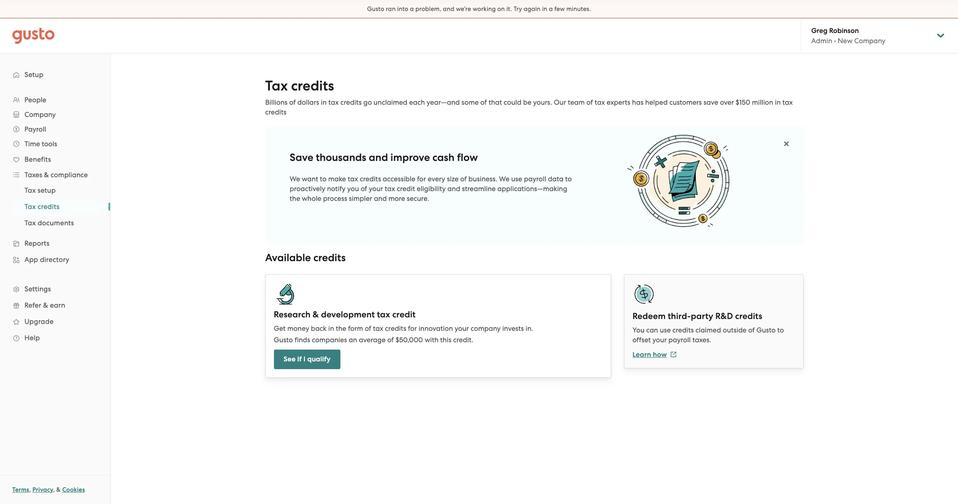 Task type: vqa. For each thing, say whether or not it's contained in the screenshot.
top for
yes



Task type: locate. For each thing, give the bounding box(es) containing it.
settings
[[24, 285, 51, 293]]

qualify
[[308, 355, 331, 364]]

company down people
[[24, 111, 56, 119]]

your up credit.
[[455, 325, 469, 333]]

1 vertical spatial your
[[455, 325, 469, 333]]

setup
[[38, 186, 56, 195]]

&
[[44, 171, 49, 179], [43, 302, 48, 310], [313, 310, 319, 320], [56, 487, 61, 494]]

see
[[284, 355, 296, 364]]

of inside you can use credits claimed outside of gusto to offset your payroll taxes.
[[749, 326, 755, 334]]

0 vertical spatial payroll
[[524, 175, 547, 183]]

payroll inside you can use credits claimed outside of gusto to offset your payroll taxes.
[[669, 336, 691, 344]]

of left that at the right of page
[[481, 98, 487, 107]]

2 horizontal spatial gusto
[[757, 326, 776, 334]]

it.
[[507, 5, 512, 13]]

cash
[[433, 151, 455, 164]]

party
[[691, 311, 714, 322]]

try
[[514, 5, 523, 13]]

1 horizontal spatial gusto
[[367, 5, 385, 13]]

gusto ran into a problem, and we're working on it. try again in a few minutes.
[[367, 5, 591, 13]]

app
[[24, 256, 38, 264]]

credit down accessible
[[397, 185, 415, 193]]

for up eligibility
[[417, 175, 426, 183]]

the
[[290, 195, 300, 203], [336, 325, 347, 333]]

the down proactively at the left of page
[[290, 195, 300, 203]]

tax down tax credits
[[24, 219, 36, 227]]

0 horizontal spatial the
[[290, 195, 300, 203]]

thousands
[[316, 151, 367, 164]]

use up 'applications—making'
[[512, 175, 523, 183]]

1 horizontal spatial for
[[417, 175, 426, 183]]

credit.
[[454, 336, 474, 344]]

eligibility
[[417, 185, 446, 193]]

1 horizontal spatial use
[[660, 326, 671, 334]]

and down "size"
[[448, 185, 461, 193]]

0 vertical spatial use
[[512, 175, 523, 183]]

1 horizontal spatial a
[[549, 5, 553, 13]]

list containing people
[[0, 93, 110, 346]]

gusto navigation element
[[0, 53, 110, 360]]

to inside you can use credits claimed outside of gusto to offset your payroll taxes.
[[778, 326, 785, 334]]

r&d
[[716, 311, 734, 322]]

0 horizontal spatial payroll
[[524, 175, 547, 183]]

to
[[320, 175, 327, 183], [566, 175, 572, 183], [778, 326, 785, 334]]

redeem
[[633, 311, 666, 322]]

an
[[349, 336, 358, 344]]

1 vertical spatial use
[[660, 326, 671, 334]]

2 a from the left
[[549, 5, 553, 13]]

time tools
[[24, 140, 57, 148]]

helped
[[646, 98, 668, 107]]

you can use credits claimed outside of gusto to offset your payroll taxes.
[[633, 326, 785, 344]]

tax inside get money back in the form of tax credits for innovation your company invests in. gusto finds companies an average of $50,000 with this credit.
[[373, 325, 384, 333]]

working
[[473, 5, 496, 13]]

$50,000
[[396, 336, 423, 344]]

gusto
[[367, 5, 385, 13], [757, 326, 776, 334], [274, 336, 293, 344]]

payroll button
[[8, 122, 102, 137]]

1 horizontal spatial we
[[500, 175, 510, 183]]

0 vertical spatial your
[[369, 185, 383, 193]]

, left the privacy "link"
[[29, 487, 31, 494]]

gusto down get
[[274, 336, 293, 344]]

of up the 'simpler'
[[361, 185, 367, 193]]

& left cookies button at the left
[[56, 487, 61, 494]]

get money back in the form of tax credits for innovation your company invests in. gusto finds companies an average of $50,000 with this credit.
[[274, 325, 534, 344]]

1 horizontal spatial payroll
[[669, 336, 691, 344]]

a
[[410, 5, 414, 13], [549, 5, 553, 13]]

0 horizontal spatial gusto
[[274, 336, 293, 344]]

1 list from the top
[[0, 93, 110, 346]]

use right 'can'
[[660, 326, 671, 334]]

claimed
[[696, 326, 722, 334]]

admin
[[812, 37, 833, 45]]

flow
[[457, 151, 478, 164]]

0 vertical spatial for
[[417, 175, 426, 183]]

we right business.
[[500, 175, 510, 183]]

your up the 'simpler'
[[369, 185, 383, 193]]

credit up get money back in the form of tax credits for innovation your company invests in. gusto finds companies an average of $50,000 with this credit.
[[393, 310, 416, 320]]

0 horizontal spatial to
[[320, 175, 327, 183]]

your
[[369, 185, 383, 193], [455, 325, 469, 333], [653, 336, 667, 344]]

1 vertical spatial for
[[408, 325, 417, 333]]

credits inside the 'gusto navigation' element
[[38, 203, 60, 211]]

1 vertical spatial gusto
[[757, 326, 776, 334]]

of up average
[[365, 325, 372, 333]]

gusto left ran
[[367, 5, 385, 13]]

your down 'can'
[[653, 336, 667, 344]]

payroll left taxes.
[[669, 336, 691, 344]]

help link
[[8, 331, 102, 346]]

2 list from the top
[[0, 182, 110, 231]]

business.
[[469, 175, 498, 183]]

, left cookies button at the left
[[53, 487, 55, 494]]

tax
[[265, 78, 288, 94], [24, 186, 36, 195], [24, 203, 36, 211], [24, 219, 36, 227]]

0 horizontal spatial your
[[369, 185, 383, 193]]

2 horizontal spatial your
[[653, 336, 667, 344]]

1 vertical spatial company
[[24, 111, 56, 119]]

people button
[[8, 93, 102, 107]]

payroll up 'applications—making'
[[524, 175, 547, 183]]

you
[[633, 326, 645, 334]]

0 vertical spatial company
[[855, 37, 886, 45]]

2 we from the left
[[500, 175, 510, 183]]

gusto inside you can use credits claimed outside of gusto to offset your payroll taxes.
[[757, 326, 776, 334]]

offset
[[633, 336, 651, 344]]

outside
[[723, 326, 747, 334]]

gusto inside get money back in the form of tax credits for innovation your company invests in. gusto finds companies an average of $50,000 with this credit.
[[274, 336, 293, 344]]

tax down taxes
[[24, 186, 36, 195]]

$150
[[736, 98, 751, 107]]

1 horizontal spatial your
[[455, 325, 469, 333]]

save
[[290, 151, 314, 164]]

for inside get money back in the form of tax credits for innovation your company invests in. gusto finds companies an average of $50,000 with this credit.
[[408, 325, 417, 333]]

upgrade
[[24, 318, 54, 326]]

average
[[359, 336, 386, 344]]

of right outside
[[749, 326, 755, 334]]

experts
[[607, 98, 631, 107]]

over
[[721, 98, 735, 107]]

companies
[[312, 336, 347, 344]]

save
[[704, 98, 719, 107]]

tax setup link
[[15, 183, 102, 198]]

tax for tax credits billions of dollars in tax credits go unclaimed each year—and some of that could be yours. our team of tax experts has helped customers save over $150 million in tax credits
[[265, 78, 288, 94]]

tax up billions
[[265, 78, 288, 94]]

a right into
[[410, 5, 414, 13]]

tax inside tax credits billions of dollars in tax credits go unclaimed each year—and some of that could be yours. our team of tax experts has helped customers save over $150 million in tax credits
[[265, 78, 288, 94]]

can
[[647, 326, 659, 334]]

greg
[[812, 27, 828, 35]]

of left dollars at the left of the page
[[289, 98, 296, 107]]

company right new
[[855, 37, 886, 45]]

2 vertical spatial gusto
[[274, 336, 293, 344]]

compliance
[[51, 171, 88, 179]]

list
[[0, 93, 110, 346], [0, 182, 110, 231]]

2 horizontal spatial to
[[778, 326, 785, 334]]

1 vertical spatial the
[[336, 325, 347, 333]]

& right taxes
[[44, 171, 49, 179]]

1 a from the left
[[410, 5, 414, 13]]

& left earn at the left
[[43, 302, 48, 310]]

tax for tax setup
[[24, 186, 36, 195]]

app directory link
[[8, 253, 102, 267]]

for up $50,000
[[408, 325, 417, 333]]

1 horizontal spatial company
[[855, 37, 886, 45]]

tax documents
[[24, 219, 74, 227]]

in up the companies
[[329, 325, 334, 333]]

a left few at the right top of page
[[549, 5, 553, 13]]

gusto right outside
[[757, 326, 776, 334]]

if
[[298, 355, 302, 364]]

0 horizontal spatial for
[[408, 325, 417, 333]]

payroll
[[524, 175, 547, 183], [669, 336, 691, 344]]

0 vertical spatial the
[[290, 195, 300, 203]]

benefits link
[[8, 152, 102, 167]]

the down research & development tax credit
[[336, 325, 347, 333]]

research & development tax credit
[[274, 310, 416, 320]]

0 horizontal spatial ,
[[29, 487, 31, 494]]

company inside company dropdown button
[[24, 111, 56, 119]]

of right average
[[388, 336, 394, 344]]

learn how
[[633, 351, 668, 359]]

directory
[[40, 256, 69, 264]]

streamline
[[462, 185, 496, 193]]

company button
[[8, 107, 102, 122]]

use inside we want to make tax credits accessible for every size of business. we use payroll data to proactively notify you of your tax credit eligibility and streamline applications—making the whole process simpler and more secure.
[[512, 175, 523, 183]]

your inside you can use credits claimed outside of gusto to offset your payroll taxes.
[[653, 336, 667, 344]]

0 horizontal spatial a
[[410, 5, 414, 13]]

0 horizontal spatial we
[[290, 175, 300, 183]]

payroll
[[24, 125, 46, 133]]

redeem third-party r&d credits
[[633, 311, 763, 322]]

tax down tax setup
[[24, 203, 36, 211]]

0 horizontal spatial company
[[24, 111, 56, 119]]

we left want
[[290, 175, 300, 183]]

1 vertical spatial payroll
[[669, 336, 691, 344]]

of right "size"
[[461, 175, 467, 183]]

1 horizontal spatial ,
[[53, 487, 55, 494]]

2 vertical spatial your
[[653, 336, 667, 344]]

ran
[[386, 5, 396, 13]]

& up back
[[313, 310, 319, 320]]

tax credits
[[24, 203, 60, 211]]

1 horizontal spatial the
[[336, 325, 347, 333]]

of
[[289, 98, 296, 107], [481, 98, 487, 107], [587, 98, 594, 107], [461, 175, 467, 183], [361, 185, 367, 193], [365, 325, 372, 333], [749, 326, 755, 334], [388, 336, 394, 344]]

1 horizontal spatial to
[[566, 175, 572, 183]]

0 vertical spatial credit
[[397, 185, 415, 193]]

2 , from the left
[[53, 487, 55, 494]]

tax for tax documents
[[24, 219, 36, 227]]

& inside dropdown button
[[44, 171, 49, 179]]

learn
[[633, 351, 652, 359]]

greg robinson admin • new company
[[812, 27, 886, 45]]

0 horizontal spatial use
[[512, 175, 523, 183]]

time
[[24, 140, 40, 148]]



Task type: describe. For each thing, give the bounding box(es) containing it.
upgrade link
[[8, 315, 102, 329]]

settings link
[[8, 282, 102, 297]]

some
[[462, 98, 479, 107]]

tax setup
[[24, 186, 56, 195]]

data
[[548, 175, 564, 183]]

innovation
[[419, 325, 453, 333]]

unclaimed
[[374, 98, 408, 107]]

back
[[311, 325, 327, 333]]

yours.
[[534, 98, 553, 107]]

dollars
[[298, 98, 319, 107]]

credits inside you can use credits claimed outside of gusto to offset your payroll taxes.
[[673, 326, 694, 334]]

app directory
[[24, 256, 69, 264]]

see if i qualify link
[[274, 350, 341, 370]]

go
[[364, 98, 372, 107]]

and left we're
[[443, 5, 455, 13]]

•
[[835, 37, 837, 45]]

credits inside get money back in the form of tax credits for innovation your company invests in. gusto finds companies an average of $50,000 with this credit.
[[385, 325, 407, 333]]

learn how link
[[633, 351, 677, 359]]

the inside we want to make tax credits accessible for every size of business. we use payroll data to proactively notify you of your tax credit eligibility and streamline applications—making the whole process simpler and more secure.
[[290, 195, 300, 203]]

on
[[498, 5, 505, 13]]

company inside greg robinson admin • new company
[[855, 37, 886, 45]]

in right again
[[543, 5, 548, 13]]

whole
[[302, 195, 322, 203]]

third-
[[668, 311, 691, 322]]

help
[[24, 334, 40, 342]]

in inside get money back in the form of tax credits for innovation your company invests in. gusto finds companies an average of $50,000 with this credit.
[[329, 325, 334, 333]]

company
[[471, 325, 501, 333]]

reports
[[24, 240, 50, 248]]

taxes
[[24, 171, 42, 179]]

payroll inside we want to make tax credits accessible for every size of business. we use payroll data to proactively notify you of your tax credit eligibility and streamline applications—making the whole process simpler and more secure.
[[524, 175, 547, 183]]

this
[[441, 336, 452, 344]]

robinson
[[830, 27, 860, 35]]

home image
[[12, 28, 55, 44]]

team
[[568, 98, 585, 107]]

with
[[425, 336, 439, 344]]

of right team
[[587, 98, 594, 107]]

terms link
[[12, 487, 29, 494]]

refer & earn link
[[8, 298, 102, 313]]

and left more
[[374, 195, 387, 203]]

in right million
[[776, 98, 782, 107]]

credits inside we want to make tax credits accessible for every size of business. we use payroll data to proactively notify you of your tax credit eligibility and streamline applications—making the whole process simpler and more secure.
[[360, 175, 381, 183]]

tax documents link
[[15, 216, 102, 231]]

terms
[[12, 487, 29, 494]]

credit inside we want to make tax credits accessible for every size of business. we use payroll data to proactively notify you of your tax credit eligibility and streamline applications—making the whole process simpler and more secure.
[[397, 185, 415, 193]]

into
[[398, 5, 409, 13]]

in right dollars at the left of the page
[[321, 98, 327, 107]]

tax for tax credits
[[24, 203, 36, 211]]

1 , from the left
[[29, 487, 31, 494]]

available
[[265, 252, 311, 264]]

notify
[[327, 185, 346, 193]]

& for earn
[[43, 302, 48, 310]]

i
[[304, 355, 306, 364]]

proactively
[[290, 185, 326, 193]]

problem,
[[416, 5, 442, 13]]

available credits
[[265, 252, 346, 264]]

cookies
[[62, 487, 85, 494]]

again
[[524, 5, 541, 13]]

each
[[409, 98, 425, 107]]

1 vertical spatial credit
[[393, 310, 416, 320]]

setup
[[24, 71, 44, 79]]

billions
[[265, 98, 288, 107]]

earn
[[50, 302, 65, 310]]

get
[[274, 325, 286, 333]]

cookies button
[[62, 486, 85, 495]]

new
[[838, 37, 853, 45]]

improve
[[391, 151, 430, 164]]

the inside get money back in the form of tax credits for innovation your company invests in. gusto finds companies an average of $50,000 with this credit.
[[336, 325, 347, 333]]

and up accessible
[[369, 151, 388, 164]]

million
[[753, 98, 774, 107]]

reports link
[[8, 236, 102, 251]]

benefits
[[24, 155, 51, 164]]

you
[[348, 185, 359, 193]]

few
[[555, 5, 565, 13]]

development
[[321, 310, 375, 320]]

setup link
[[8, 67, 102, 82]]

documents
[[38, 219, 74, 227]]

research
[[274, 310, 311, 320]]

we want to make tax credits accessible for every size of business. we use payroll data to proactively notify you of your tax credit eligibility and streamline applications—making the whole process simpler and more secure.
[[290, 175, 572, 203]]

invests
[[503, 325, 524, 333]]

your inside we want to make tax credits accessible for every size of business. we use payroll data to proactively notify you of your tax credit eligibility and streamline applications—making the whole process simpler and more secure.
[[369, 185, 383, 193]]

use inside you can use credits claimed outside of gusto to offset your payroll taxes.
[[660, 326, 671, 334]]

0 vertical spatial gusto
[[367, 5, 385, 13]]

make
[[329, 175, 346, 183]]

list containing tax setup
[[0, 182, 110, 231]]

your inside get money back in the form of tax credits for innovation your company invests in. gusto finds companies an average of $50,000 with this credit.
[[455, 325, 469, 333]]

for inside we want to make tax credits accessible for every size of business. we use payroll data to proactively notify you of your tax credit eligibility and streamline applications—making the whole process simpler and more secure.
[[417, 175, 426, 183]]

money
[[288, 325, 309, 333]]

in.
[[526, 325, 534, 333]]

every
[[428, 175, 446, 183]]

refer & earn
[[24, 302, 65, 310]]

time tools button
[[8, 137, 102, 151]]

customers
[[670, 98, 702, 107]]

& for compliance
[[44, 171, 49, 179]]

be
[[524, 98, 532, 107]]

simpler
[[349, 195, 373, 203]]

form
[[348, 325, 363, 333]]

size
[[447, 175, 459, 183]]

save thousands and improve cash flow
[[290, 151, 478, 164]]

process
[[323, 195, 348, 203]]

see if i qualify
[[284, 355, 331, 364]]

we're
[[456, 5, 472, 13]]

1 we from the left
[[290, 175, 300, 183]]

our
[[554, 98, 567, 107]]

& for development
[[313, 310, 319, 320]]

minutes.
[[567, 5, 591, 13]]

privacy
[[32, 487, 53, 494]]

taxes & compliance
[[24, 171, 88, 179]]



